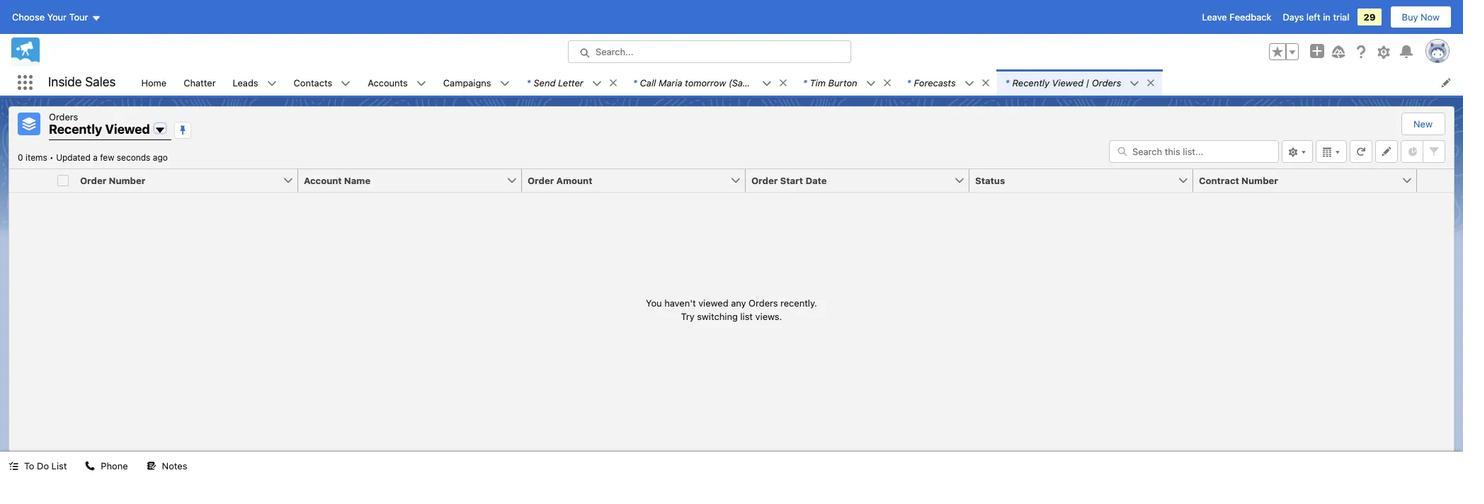 Task type: vqa. For each thing, say whether or not it's contained in the screenshot.
text default icon within Quotes list item
no



Task type: describe. For each thing, give the bounding box(es) containing it.
5 list item from the left
[[997, 69, 1163, 96]]

inside
[[48, 75, 82, 89]]

order number element
[[74, 169, 307, 192]]

text default image inside leads list item
[[267, 78, 277, 88]]

any
[[731, 297, 746, 308]]

items
[[25, 152, 47, 163]]

contract number element
[[1194, 169, 1426, 192]]

viewed inside list item
[[1052, 77, 1084, 88]]

buy now
[[1402, 11, 1440, 23]]

recently viewed
[[49, 122, 150, 137]]

search...
[[596, 46, 634, 57]]

0 horizontal spatial viewed
[[105, 122, 150, 137]]

do
[[37, 460, 49, 472]]

order for order number
[[80, 175, 106, 186]]

recently.
[[781, 297, 817, 308]]

new
[[1414, 118, 1433, 130]]

inside sales
[[48, 75, 116, 89]]

* for * call maria tomorrow (sample)
[[633, 77, 637, 88]]

notes
[[162, 460, 187, 472]]

buy
[[1402, 11, 1419, 23]]

tim
[[810, 77, 826, 88]]

phone button
[[77, 452, 136, 480]]

switching
[[697, 311, 738, 322]]

campaigns
[[443, 77, 491, 88]]

* tim burton
[[803, 77, 858, 88]]

leads
[[233, 77, 258, 88]]

viewed
[[699, 297, 729, 308]]

tour
[[69, 11, 88, 23]]

sales
[[85, 75, 116, 89]]

haven't
[[665, 297, 696, 308]]

your
[[47, 11, 67, 23]]

chatter link
[[175, 69, 224, 96]]

order start date
[[752, 175, 827, 186]]

forecasts
[[914, 77, 956, 88]]

leave feedback link
[[1203, 11, 1272, 23]]

order number
[[80, 175, 145, 186]]

list
[[741, 311, 753, 322]]

notes button
[[138, 452, 196, 480]]

contract number button
[[1194, 169, 1402, 192]]

a
[[93, 152, 98, 163]]

trial
[[1334, 11, 1350, 23]]

contacts link
[[285, 69, 341, 96]]

orders for you haven't viewed any orders recently. try switching list views.
[[749, 297, 778, 308]]

contacts list item
[[285, 69, 359, 96]]

0
[[18, 152, 23, 163]]

to do list button
[[0, 452, 75, 480]]

list containing home
[[133, 69, 1464, 96]]

status containing you haven't viewed any orders recently.
[[646, 296, 817, 324]]

few
[[100, 152, 114, 163]]

choose your tour
[[12, 11, 88, 23]]

contract number
[[1199, 175, 1279, 186]]

status button
[[970, 169, 1178, 192]]

(sample)
[[729, 77, 767, 88]]

start
[[780, 175, 803, 186]]

order amount button
[[522, 169, 730, 192]]

days
[[1283, 11, 1304, 23]]

days left in trial
[[1283, 11, 1350, 23]]

* for * recently viewed | orders
[[1006, 77, 1010, 88]]

text default image inside the to do list button
[[9, 461, 18, 471]]

date
[[806, 175, 827, 186]]

choose your tour button
[[11, 6, 102, 28]]

1 list item from the left
[[518, 69, 625, 96]]

4 list item from the left
[[899, 69, 997, 96]]

cell inside recently viewed|orders|list view element
[[52, 169, 74, 192]]

* for * send letter
[[527, 77, 531, 88]]

account name element
[[298, 169, 531, 192]]

leave
[[1203, 11, 1228, 23]]

text default image inside campaigns list item
[[500, 78, 510, 88]]

orders for * recently viewed | orders
[[1092, 77, 1122, 88]]

* for * tim burton
[[803, 77, 807, 88]]

letter
[[558, 77, 584, 88]]

text default image right forecasts
[[965, 78, 974, 88]]

account name button
[[298, 169, 507, 192]]

order start date button
[[746, 169, 954, 192]]

search... button
[[568, 40, 852, 63]]

seconds
[[117, 152, 150, 163]]

phone
[[101, 460, 128, 472]]

list
[[51, 460, 67, 472]]

recently viewed status
[[18, 152, 56, 163]]



Task type: locate. For each thing, give the bounding box(es) containing it.
recently viewed|orders|list view element
[[9, 106, 1455, 452]]

status
[[646, 296, 817, 324]]

status
[[975, 175, 1005, 186]]

viewed up seconds
[[105, 122, 150, 137]]

chatter
[[184, 77, 216, 88]]

viewed left |
[[1052, 77, 1084, 88]]

text default image right burton
[[866, 78, 876, 88]]

3 order from the left
[[752, 175, 778, 186]]

1 number from the left
[[109, 175, 145, 186]]

feedback
[[1230, 11, 1272, 23]]

2 horizontal spatial order
[[752, 175, 778, 186]]

order for order start date
[[752, 175, 778, 186]]

2 number from the left
[[1242, 175, 1279, 186]]

recently up updated
[[49, 122, 102, 137]]

cell
[[52, 169, 74, 192]]

orders inside you haven't viewed any orders recently. try switching list views.
[[749, 297, 778, 308]]

1 horizontal spatial number
[[1242, 175, 1279, 186]]

home link
[[133, 69, 175, 96]]

to
[[24, 460, 34, 472]]

1 horizontal spatial order
[[528, 175, 554, 186]]

|
[[1086, 77, 1090, 88]]

contract
[[1199, 175, 1240, 186]]

text default image
[[1146, 78, 1156, 88], [341, 78, 351, 88], [416, 78, 426, 88], [500, 78, 510, 88], [866, 78, 876, 88], [965, 78, 974, 88], [85, 461, 95, 471], [146, 461, 156, 471]]

orders inside list item
[[1092, 77, 1122, 88]]

3 list item from the left
[[795, 69, 899, 96]]

text default image inside accounts list item
[[416, 78, 426, 88]]

list
[[133, 69, 1464, 96]]

*
[[527, 77, 531, 88], [633, 77, 637, 88], [803, 77, 807, 88], [907, 77, 911, 88], [1006, 77, 1010, 88]]

leads list item
[[224, 69, 285, 96]]

home
[[141, 77, 167, 88]]

orders down inside
[[49, 111, 78, 123]]

number down seconds
[[109, 175, 145, 186]]

recently left |
[[1013, 77, 1050, 88]]

accounts list item
[[359, 69, 435, 96]]

name
[[344, 175, 371, 186]]

list item
[[518, 69, 625, 96], [625, 69, 795, 96], [795, 69, 899, 96], [899, 69, 997, 96], [997, 69, 1163, 96]]

2 order from the left
[[528, 175, 554, 186]]

contacts
[[294, 77, 332, 88]]

ago
[[153, 152, 168, 163]]

text default image inside the contacts list item
[[341, 78, 351, 88]]

2 * from the left
[[633, 77, 637, 88]]

left
[[1307, 11, 1321, 23]]

campaigns list item
[[435, 69, 518, 96]]

* for * forecasts
[[907, 77, 911, 88]]

group
[[1269, 43, 1299, 60]]

call
[[640, 77, 656, 88]]

item number image
[[9, 169, 52, 192]]

item number element
[[9, 169, 52, 192]]

text default image inside notes button
[[146, 461, 156, 471]]

accounts
[[368, 77, 408, 88]]

viewed
[[1052, 77, 1084, 88], [105, 122, 150, 137]]

order for order amount
[[528, 175, 554, 186]]

0 vertical spatial orders
[[1092, 77, 1122, 88]]

1 horizontal spatial recently
[[1013, 77, 1050, 88]]

order down 0 items • updated a few seconds ago
[[80, 175, 106, 186]]

1 * from the left
[[527, 77, 531, 88]]

* forecasts
[[907, 77, 956, 88]]

3 * from the left
[[803, 77, 807, 88]]

orders
[[1092, 77, 1122, 88], [49, 111, 78, 123], [749, 297, 778, 308]]

tomorrow
[[685, 77, 726, 88]]

text default image inside phone button
[[85, 461, 95, 471]]

* send letter
[[527, 77, 584, 88]]

amount
[[556, 175, 593, 186]]

text default image
[[608, 78, 618, 88], [778, 78, 788, 88], [882, 78, 892, 88], [981, 78, 991, 88], [267, 78, 277, 88], [592, 78, 602, 88], [762, 78, 772, 88], [9, 461, 18, 471]]

you haven't viewed any orders recently. try switching list views.
[[646, 297, 817, 322]]

text default image right |
[[1146, 78, 1156, 88]]

0 vertical spatial recently
[[1013, 77, 1050, 88]]

text default image left phone
[[85, 461, 95, 471]]

you
[[646, 297, 662, 308]]

0 vertical spatial viewed
[[1052, 77, 1084, 88]]

order left start
[[752, 175, 778, 186]]

status element
[[970, 169, 1202, 192]]

2 list item from the left
[[625, 69, 795, 96]]

recently inside list item
[[1013, 77, 1050, 88]]

leave feedback
[[1203, 11, 1272, 23]]

burton
[[829, 77, 858, 88]]

action element
[[1418, 169, 1454, 192]]

accounts link
[[359, 69, 416, 96]]

5 * from the left
[[1006, 77, 1010, 88]]

text default image right campaigns at the left top
[[500, 78, 510, 88]]

* recently viewed | orders
[[1006, 77, 1122, 88]]

order inside "button"
[[528, 175, 554, 186]]

29
[[1364, 11, 1376, 23]]

orders right |
[[1092, 77, 1122, 88]]

order amount
[[528, 175, 593, 186]]

in
[[1323, 11, 1331, 23]]

views.
[[756, 311, 782, 322]]

text default image right accounts
[[416, 78, 426, 88]]

order number button
[[74, 169, 283, 192]]

display as table image
[[1316, 140, 1347, 163]]

order amount element
[[522, 169, 754, 192]]

1 horizontal spatial viewed
[[1052, 77, 1084, 88]]

4 * from the left
[[907, 77, 911, 88]]

Search Recently Viewed list view. search field
[[1109, 140, 1279, 163]]

number
[[109, 175, 145, 186], [1242, 175, 1279, 186]]

number right contract
[[1242, 175, 1279, 186]]

new button
[[1403, 113, 1444, 135]]

order left amount on the top left of the page
[[528, 175, 554, 186]]

leads link
[[224, 69, 267, 96]]

none search field inside recently viewed|orders|list view element
[[1109, 140, 1279, 163]]

account name
[[304, 175, 371, 186]]

0 horizontal spatial number
[[109, 175, 145, 186]]

* call maria tomorrow (sample)
[[633, 77, 767, 88]]

choose
[[12, 11, 45, 23]]

send
[[534, 77, 556, 88]]

action image
[[1418, 169, 1454, 192]]

buy now button
[[1390, 6, 1452, 28]]

text default image right contacts
[[341, 78, 351, 88]]

number for order number
[[109, 175, 145, 186]]

0 items • updated a few seconds ago
[[18, 152, 168, 163]]

1 order from the left
[[80, 175, 106, 186]]

maria
[[659, 77, 683, 88]]

0 horizontal spatial orders
[[49, 111, 78, 123]]

list view controls image
[[1282, 140, 1313, 163]]

campaigns link
[[435, 69, 500, 96]]

order start date element
[[746, 169, 978, 192]]

2 horizontal spatial orders
[[1092, 77, 1122, 88]]

1 vertical spatial viewed
[[105, 122, 150, 137]]

recently
[[1013, 77, 1050, 88], [49, 122, 102, 137]]

updated
[[56, 152, 91, 163]]

try
[[681, 311, 695, 322]]

0 horizontal spatial recently
[[49, 122, 102, 137]]

account
[[304, 175, 342, 186]]

0 horizontal spatial order
[[80, 175, 106, 186]]

to do list
[[24, 460, 67, 472]]

number for contract number
[[1242, 175, 1279, 186]]

orders up views.
[[749, 297, 778, 308]]

1 horizontal spatial orders
[[749, 297, 778, 308]]

•
[[50, 152, 54, 163]]

2 vertical spatial orders
[[749, 297, 778, 308]]

1 vertical spatial recently
[[49, 122, 102, 137]]

number inside 'element'
[[1242, 175, 1279, 186]]

None search field
[[1109, 140, 1279, 163]]

1 vertical spatial orders
[[49, 111, 78, 123]]

order
[[80, 175, 106, 186], [528, 175, 554, 186], [752, 175, 778, 186]]

text default image left notes
[[146, 461, 156, 471]]

now
[[1421, 11, 1440, 23]]



